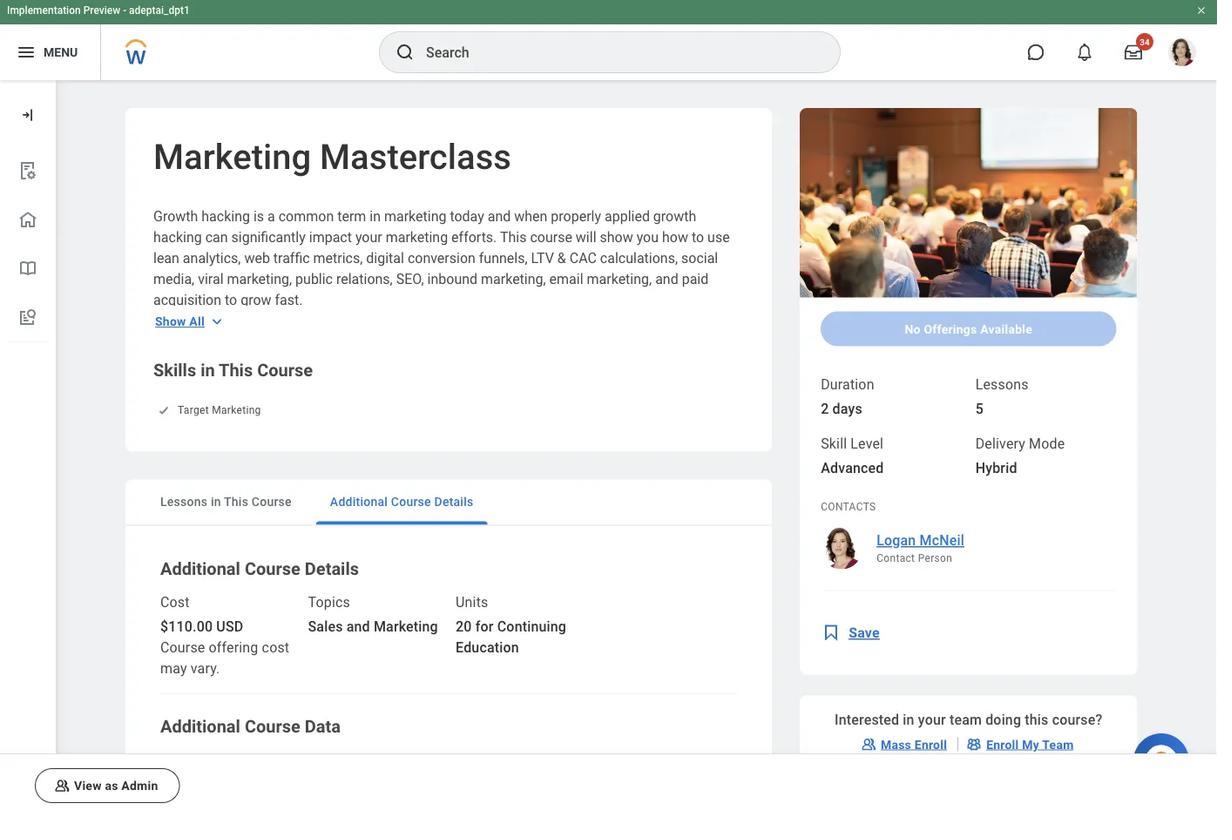 Task type: describe. For each thing, give the bounding box(es) containing it.
this for skills in this course
[[219, 360, 253, 380]]

$110.00
[[160, 619, 213, 635]]

lessons in this course
[[160, 495, 292, 509]]

data
[[305, 717, 341, 737]]

growth
[[653, 208, 697, 224]]

growth
[[153, 208, 198, 224]]

implementation preview -   adeptai_dpt1
[[7, 4, 190, 17]]

digital
[[366, 250, 404, 266]]

units 20 for continuing education
[[456, 594, 566, 656]]

additional inside additional course details button
[[330, 495, 388, 509]]

units
[[456, 594, 488, 611]]

Search Workday  search field
[[426, 33, 804, 71]]

usd
[[216, 619, 243, 635]]

justify image
[[16, 42, 37, 63]]

will
[[576, 229, 597, 245]]

as
[[105, 779, 118, 793]]

1 vertical spatial to
[[225, 291, 237, 308]]

for
[[476, 619, 494, 635]]

0 vertical spatial hacking
[[202, 208, 250, 224]]

search image
[[395, 42, 416, 63]]

course
[[530, 229, 572, 245]]

implementation
[[7, 4, 81, 17]]

in for interested in your team doing this course?
[[903, 712, 915, 729]]

impact
[[309, 229, 352, 245]]

inbound
[[428, 271, 478, 287]]

vary.
[[191, 661, 220, 677]]

ltv
[[531, 250, 554, 266]]

funnels,
[[479, 250, 528, 266]]

3 marketing, from the left
[[587, 271, 652, 287]]

doing
[[986, 712, 1021, 729]]

growth hacking is a common term in marketing today and when properly applied growth hacking can significantly impact your marketing efforts. this course will show you how to use lean analytics, web traffic metrics, digital conversion funnels, ltv & cac calculations, social media, viral marketing, public relations, seo, inbound marketing, email marketing, and paid acquisition to grow fast.
[[153, 208, 730, 308]]

calculations,
[[600, 250, 678, 266]]

conversion
[[408, 250, 476, 266]]

is
[[254, 208, 264, 224]]

topics
[[308, 594, 350, 611]]

no
[[905, 322, 921, 336]]

available
[[981, 322, 1033, 336]]

a
[[268, 208, 275, 224]]

show all
[[155, 314, 205, 329]]

marketing inside topics sales and marketing
[[374, 619, 438, 635]]

contacts
[[821, 501, 876, 513]]

you
[[637, 229, 659, 245]]

days
[[833, 401, 863, 418]]

2 enroll from the left
[[987, 738, 1019, 752]]

inbox large image
[[1125, 44, 1142, 61]]

adeptai_dpt1
[[129, 4, 190, 17]]

1 vertical spatial hacking
[[153, 229, 202, 245]]

1 vertical spatial marketing
[[386, 229, 448, 245]]

skill
[[821, 436, 847, 452]]

1 marketing, from the left
[[227, 271, 292, 287]]

this for lessons in this course
[[224, 495, 248, 509]]

media classroom image
[[860, 736, 877, 754]]

2 vertical spatial additional
[[160, 717, 240, 737]]

applied
[[605, 208, 650, 224]]

education
[[456, 640, 519, 656]]

properly
[[551, 208, 601, 224]]

media classroom image
[[53, 777, 71, 795]]

interested
[[835, 712, 900, 729]]

logan
[[877, 533, 916, 549]]

1 vertical spatial additional
[[160, 559, 240, 580]]

additional course data
[[160, 717, 341, 737]]

cac
[[570, 250, 597, 266]]

preview
[[83, 4, 120, 17]]

grow
[[241, 291, 272, 308]]

all
[[189, 314, 205, 329]]

view as admin button
[[35, 769, 180, 803]]

show
[[600, 229, 633, 245]]

1 vertical spatial additional course details
[[160, 559, 359, 580]]

34
[[1140, 37, 1150, 47]]

mode
[[1029, 436, 1065, 452]]

report parameter image
[[17, 160, 38, 181]]

menu button
[[0, 24, 100, 80]]

mass enroll link
[[853, 731, 958, 759]]

how
[[662, 229, 688, 245]]

2 marketing, from the left
[[481, 271, 546, 287]]

offerings
[[924, 322, 977, 336]]

2
[[821, 401, 829, 418]]

&
[[558, 250, 566, 266]]

and inside topics sales and marketing
[[347, 619, 370, 635]]

mass enroll
[[881, 738, 947, 752]]

seo,
[[396, 271, 424, 287]]

use
[[708, 229, 730, 245]]

continuing
[[497, 619, 566, 635]]

duration
[[821, 377, 875, 393]]

lessons 5
[[976, 377, 1029, 418]]

sales
[[308, 619, 343, 635]]

skill level advanced
[[821, 436, 884, 477]]

home image
[[17, 209, 38, 230]]

1 horizontal spatial to
[[692, 229, 704, 245]]

save button
[[821, 612, 890, 654]]

delivery mode hybrid
[[976, 436, 1065, 477]]



Task type: vqa. For each thing, say whether or not it's contained in the screenshot.
Course 'element' related to Enabling Business-IT Collaboration and Strategic Alignment image
no



Task type: locate. For each thing, give the bounding box(es) containing it.
menu banner
[[0, 0, 1217, 80]]

cost $110.00 usd course offering cost may vary.
[[160, 594, 290, 677]]

analytics,
[[183, 250, 241, 266]]

lessons
[[976, 377, 1029, 393], [160, 495, 208, 509]]

-
[[123, 4, 126, 17]]

my
[[1022, 738, 1040, 752]]

may
[[160, 661, 187, 677]]

notifications large image
[[1076, 44, 1094, 61]]

save
[[849, 625, 880, 642]]

lessons for 5
[[976, 377, 1029, 393]]

your up the mass enroll
[[918, 712, 946, 729]]

your inside course details element
[[918, 712, 946, 729]]

1 vertical spatial and
[[655, 271, 679, 287]]

details inside button
[[434, 495, 474, 509]]

advanced
[[821, 460, 884, 477]]

skills
[[153, 360, 196, 380]]

when
[[514, 208, 548, 224]]

marketing, down web
[[227, 271, 292, 287]]

no offerings available button
[[821, 312, 1117, 347]]

enroll down doing
[[987, 738, 1019, 752]]

email
[[550, 271, 584, 287]]

transformation import image
[[19, 106, 37, 124]]

in inside button
[[211, 495, 221, 509]]

0 vertical spatial details
[[434, 495, 474, 509]]

list
[[0, 146, 56, 342]]

0 horizontal spatial enroll
[[915, 738, 947, 752]]

mass
[[881, 738, 912, 752]]

marketing left 20
[[374, 619, 438, 635]]

duration 2 days
[[821, 377, 875, 418]]

5
[[976, 401, 984, 418]]

book open image
[[17, 258, 38, 279]]

relations,
[[336, 271, 393, 287]]

0 vertical spatial marketing
[[384, 208, 447, 224]]

hybrid
[[976, 460, 1017, 477]]

and left the paid
[[655, 271, 679, 287]]

admin
[[121, 779, 158, 793]]

to left use
[[692, 229, 704, 245]]

show all button
[[155, 308, 226, 336]]

additional course details inside button
[[330, 495, 474, 509]]

public
[[295, 271, 333, 287]]

1 enroll from the left
[[915, 738, 947, 752]]

no offerings available
[[905, 322, 1033, 336]]

today
[[450, 208, 484, 224]]

mcneil
[[920, 533, 965, 549]]

34 button
[[1115, 33, 1154, 71]]

enroll right mass
[[915, 738, 947, 752]]

in for lessons in this course
[[211, 495, 221, 509]]

view
[[74, 779, 102, 793]]

media mylearning image
[[821, 623, 842, 644]]

your up digital
[[355, 229, 382, 245]]

social
[[681, 250, 718, 266]]

term
[[337, 208, 366, 224]]

1 horizontal spatial your
[[918, 712, 946, 729]]

show
[[155, 314, 186, 329]]

significantly
[[231, 229, 306, 245]]

1 horizontal spatial enroll
[[987, 738, 1019, 752]]

hacking down growth
[[153, 229, 202, 245]]

paid
[[682, 271, 709, 287]]

to
[[692, 229, 704, 245], [225, 291, 237, 308]]

lessons inside button
[[160, 495, 208, 509]]

chevron down small image
[[208, 313, 226, 330]]

course
[[257, 360, 313, 380], [252, 495, 292, 509], [391, 495, 431, 509], [245, 559, 301, 580], [160, 640, 205, 656], [245, 717, 301, 737]]

0 horizontal spatial and
[[347, 619, 370, 635]]

0 horizontal spatial lessons
[[160, 495, 208, 509]]

0 vertical spatial marketing
[[153, 136, 311, 177]]

skills in this course
[[153, 360, 313, 380]]

0 vertical spatial this
[[500, 229, 527, 245]]

delivery
[[976, 436, 1026, 452]]

tab list
[[125, 480, 772, 526]]

1 vertical spatial marketing
[[212, 404, 261, 417]]

media,
[[153, 271, 195, 287]]

0 horizontal spatial details
[[305, 559, 359, 580]]

1 horizontal spatial details
[[434, 495, 474, 509]]

additional course details button
[[316, 480, 488, 525]]

0 horizontal spatial to
[[225, 291, 237, 308]]

in inside growth hacking is a common term in marketing today and when properly applied growth hacking can significantly impact your marketing efforts. this course will show you how to use lean analytics, web traffic metrics, digital conversion funnels, ltv & cac calculations, social media, viral marketing, public relations, seo, inbound marketing, email marketing, and paid acquisition to grow fast.
[[370, 208, 381, 224]]

person
[[918, 552, 953, 564]]

additional course details
[[330, 495, 474, 509], [160, 559, 359, 580]]

viral
[[198, 271, 224, 287]]

0 vertical spatial additional course details
[[330, 495, 474, 509]]

offering
[[209, 640, 258, 656]]

1 horizontal spatial and
[[488, 208, 511, 224]]

lean
[[153, 250, 179, 266]]

masterclass
[[320, 136, 511, 177]]

interested in your team doing this course?
[[835, 712, 1103, 729]]

0 vertical spatial your
[[355, 229, 382, 245]]

hacking up can at the top of the page
[[202, 208, 250, 224]]

and left the when at the top left of the page
[[488, 208, 511, 224]]

lessons for in
[[160, 495, 208, 509]]

1 vertical spatial lessons
[[160, 495, 208, 509]]

0 vertical spatial lessons
[[976, 377, 1029, 393]]

2 vertical spatial and
[[347, 619, 370, 635]]

lessons inside course details element
[[976, 377, 1029, 393]]

fast.
[[275, 291, 303, 308]]

traffic
[[273, 250, 310, 266]]

this inside growth hacking is a common term in marketing today and when properly applied growth hacking can significantly impact your marketing efforts. this course will show you how to use lean analytics, web traffic metrics, digital conversion funnels, ltv & cac calculations, social media, viral marketing, public relations, seo, inbound marketing, email marketing, and paid acquisition to grow fast.
[[500, 229, 527, 245]]

1 horizontal spatial lessons
[[976, 377, 1029, 393]]

close environment banner image
[[1196, 5, 1207, 16]]

enroll my team
[[987, 738, 1074, 752]]

check small image
[[153, 400, 174, 421]]

view as admin
[[74, 779, 158, 793]]

marketing
[[153, 136, 311, 177], [212, 404, 261, 417], [374, 619, 438, 635]]

efforts.
[[452, 229, 497, 245]]

1 horizontal spatial marketing,
[[481, 271, 546, 287]]

logan mcneil contact person
[[877, 533, 965, 564]]

profile logan mcneil image
[[1169, 38, 1196, 70]]

marketing, down calculations, at the top
[[587, 271, 652, 287]]

0 horizontal spatial your
[[355, 229, 382, 245]]

1 vertical spatial details
[[305, 559, 359, 580]]

enroll my team link
[[959, 731, 1085, 759]]

menu
[[44, 45, 78, 59]]

target
[[178, 404, 209, 417]]

2 vertical spatial this
[[224, 495, 248, 509]]

team
[[1043, 738, 1074, 752]]

cost
[[160, 594, 190, 611]]

target marketing
[[178, 404, 261, 417]]

to left 'grow'
[[225, 291, 237, 308]]

2 horizontal spatial marketing,
[[587, 271, 652, 287]]

marketing up is at the left of the page
[[153, 136, 311, 177]]

1 vertical spatial your
[[918, 712, 946, 729]]

details
[[434, 495, 474, 509], [305, 559, 359, 580]]

2 horizontal spatial and
[[655, 271, 679, 287]]

marketing,
[[227, 271, 292, 287], [481, 271, 546, 287], [587, 271, 652, 287]]

tab list containing lessons in this course
[[125, 480, 772, 526]]

common
[[279, 208, 334, 224]]

topics sales and marketing
[[308, 594, 438, 635]]

contact
[[877, 552, 915, 564]]

1 vertical spatial this
[[219, 360, 253, 380]]

0 vertical spatial and
[[488, 208, 511, 224]]

this
[[1025, 712, 1049, 729]]

0 horizontal spatial marketing,
[[227, 271, 292, 287]]

your inside growth hacking is a common term in marketing today and when properly applied growth hacking can significantly impact your marketing efforts. this course will show you how to use lean analytics, web traffic metrics, digital conversion funnels, ltv & cac calculations, social media, viral marketing, public relations, seo, inbound marketing, email marketing, and paid acquisition to grow fast.
[[355, 229, 382, 245]]

course details element
[[800, 108, 1137, 817]]

acquisition
[[153, 291, 221, 308]]

marketing, down funnels,
[[481, 271, 546, 287]]

marketing down skills in this course
[[212, 404, 261, 417]]

lessons in this course button
[[146, 480, 306, 525]]

contact card matrix manager image
[[966, 736, 983, 754]]

this inside button
[[224, 495, 248, 509]]

in for skills in this course
[[201, 360, 215, 380]]

and right the sales
[[347, 619, 370, 635]]

0 vertical spatial to
[[692, 229, 704, 245]]

cost
[[262, 640, 290, 656]]

0 vertical spatial additional
[[330, 495, 388, 509]]

course inside cost $110.00 usd course offering cost may vary.
[[160, 640, 205, 656]]

in inside course details element
[[903, 712, 915, 729]]

2 vertical spatial marketing
[[374, 619, 438, 635]]



